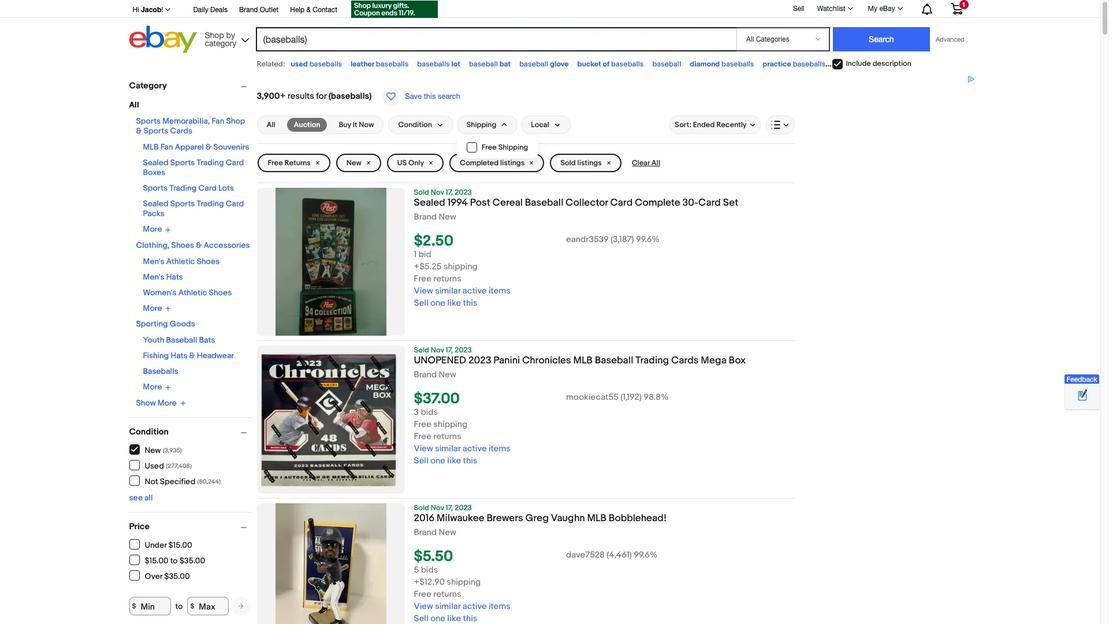 Task type: vqa. For each thing, say whether or not it's contained in the screenshot.
that
no



Task type: locate. For each thing, give the bounding box(es) containing it.
mlb inside sold  nov 17, 2023 unopened 2023 panini chronicles mlb baseball trading cards mega box brand new
[[574, 355, 593, 367]]

$ for minimum value in $ text box
[[132, 602, 136, 611]]

returns inside dave7528 (4,461) 99.6% 5 bids +$12.90 shipping free returns view similar active items
[[434, 589, 462, 600]]

2 vertical spatial more button
[[143, 382, 171, 392]]

hats inside "men's athletic shoes men's hats women's athletic shoes"
[[166, 272, 183, 282]]

brand inside sold  nov 17, 2023 sealed 1994 post cereal baseball collector card complete 30-card set brand new
[[414, 212, 437, 223]]

shop left by
[[205, 30, 224, 40]]

7 baseballs from the left
[[865, 60, 897, 69]]

brand inside account navigation
[[239, 6, 258, 14]]

2023 for $2.50
[[455, 188, 472, 197]]

1 vertical spatial athletic
[[178, 288, 207, 297]]

1 bids from the top
[[421, 407, 438, 418]]

hats inside youth baseball bats fishing hats & headwear baseballs
[[171, 351, 188, 361]]

1 horizontal spatial cards
[[672, 355, 699, 367]]

0 vertical spatial $35.00
[[180, 556, 205, 566]]

items inside dave7528 (4,461) 99.6% 5 bids +$12.90 shipping free returns view similar active items
[[489, 601, 511, 612]]

nov inside sold  nov 17, 2023 sealed 1994 post cereal baseball collector card complete 30-card set brand new
[[431, 188, 444, 197]]

view for $37.00
[[414, 444, 433, 455]]

1 vertical spatial condition button
[[129, 427, 252, 438]]

3 view from the top
[[414, 601, 433, 612]]

(3,935)
[[163, 447, 182, 454]]

sell one like this link for $37.00
[[414, 456, 478, 467]]

1 horizontal spatial 1
[[963, 1, 966, 8]]

all down category on the left top
[[129, 100, 139, 110]]

mlb right vaughn on the bottom
[[588, 513, 607, 524]]

sports memorabilia, fan shop & sports cards
[[136, 116, 245, 136]]

shipping inside eandr3539 (3,187) 99.6% 1 bid +$5.25 shipping free returns view similar active items sell one like this
[[444, 261, 478, 272]]

1 vertical spatial more button
[[143, 303, 171, 313]]

bids for $37.00
[[421, 407, 438, 418]]

$2.50
[[414, 233, 454, 250]]

trading down mlb fan apparel & souvenirs "link"
[[197, 158, 224, 168]]

1 horizontal spatial listings
[[578, 158, 602, 168]]

2 vertical spatial shipping
[[447, 577, 481, 588]]

shipping
[[467, 120, 497, 129], [499, 143, 529, 152]]

1 one from the top
[[431, 298, 446, 309]]

view inside mookiecat55 (1,192) 98.8% 3 bids free shipping free returns view similar active items sell one like this
[[414, 444, 433, 455]]

to left maximum value in $ text field
[[175, 602, 183, 611]]

shipping down $37.00
[[434, 419, 468, 430]]

0 horizontal spatial 1
[[414, 249, 417, 260]]

cards
[[170, 126, 193, 136], [672, 355, 699, 367]]

baseball left glove
[[520, 60, 549, 69]]

baseballs for leather baseballs
[[376, 60, 409, 69]]

shipping button
[[457, 116, 518, 134]]

shoes down accessories
[[209, 288, 232, 297]]

3 17, from the top
[[446, 504, 453, 513]]

1 similar from the top
[[435, 286, 461, 297]]

0 vertical spatial fan
[[212, 116, 225, 126]]

0 vertical spatial condition
[[399, 120, 432, 129]]

0 vertical spatial items
[[489, 286, 511, 297]]

include description
[[847, 59, 912, 68]]

new link
[[336, 154, 381, 172]]

30-
[[683, 197, 699, 209]]

baseballs right 'used'
[[310, 60, 342, 69]]

shipping inside "link"
[[499, 143, 529, 152]]

listings up collector
[[578, 158, 602, 168]]

card down 'lots'
[[226, 199, 244, 209]]

fan inside sports memorabilia, fan shop & sports cards
[[212, 116, 225, 126]]

fan left the apparel
[[161, 142, 173, 152]]

baseball bat
[[469, 60, 511, 69]]

more button up show more
[[143, 382, 171, 392]]

0 vertical spatial view
[[414, 286, 433, 297]]

0 vertical spatial nov
[[431, 188, 444, 197]]

similar for $2.50
[[435, 286, 461, 297]]

2 vertical spatial this
[[463, 456, 478, 467]]

help & contact
[[290, 6, 338, 14]]

0 vertical spatial shipping
[[444, 261, 478, 272]]

returns for $5.50
[[434, 589, 462, 600]]

trading
[[197, 158, 224, 168], [169, 183, 197, 193], [197, 199, 224, 209], [636, 355, 670, 367]]

this inside mookiecat55 (1,192) 98.8% 3 bids free shipping free returns view similar active items sell one like this
[[463, 456, 478, 467]]

0 vertical spatial similar
[[435, 286, 461, 297]]

3 items from the top
[[489, 601, 511, 612]]

2 vertical spatial sell
[[414, 456, 429, 467]]

17, inside sold  nov 17, 2023 unopened 2023 panini chronicles mlb baseball trading cards mega box brand new
[[446, 346, 453, 355]]

& up men's athletic shoes link
[[196, 240, 202, 250]]

bats
[[199, 335, 215, 345]]

sealed down boxes
[[143, 199, 169, 209]]

condition down save
[[399, 120, 432, 129]]

1 $ from the left
[[132, 602, 136, 611]]

17, up $37.00
[[446, 346, 453, 355]]

2 vertical spatial similar
[[435, 601, 461, 612]]

5 baseballs from the left
[[722, 60, 755, 69]]

shipping up free shipping "link"
[[467, 120, 497, 129]]

1 vertical spatial hats
[[171, 351, 188, 361]]

mlb
[[143, 142, 159, 152], [574, 355, 593, 367], [588, 513, 607, 524]]

trading down sealed sports trading card boxes link at the left top of page
[[169, 183, 197, 193]]

mlb right chronicles
[[574, 355, 593, 367]]

to down under $15.00
[[170, 556, 178, 566]]

sell down 3
[[414, 456, 429, 467]]

sold
[[561, 158, 576, 168], [414, 188, 429, 197], [414, 346, 429, 355], [414, 504, 429, 513]]

buy
[[339, 120, 351, 129]]

shipping inside dropdown button
[[467, 120, 497, 129]]

1 vertical spatial 17,
[[446, 346, 453, 355]]

0 vertical spatial shipping
[[467, 120, 497, 129]]

1 vertical spatial mlb
[[574, 355, 593, 367]]

1 horizontal spatial baseball
[[520, 60, 549, 69]]

17, for $37.00
[[446, 346, 453, 355]]

6 baseballs from the left
[[794, 60, 826, 69]]

nov for $2.50
[[431, 188, 444, 197]]

1 view similar active items link from the top
[[414, 286, 511, 297]]

2023 inside sold  nov 17, 2023 sealed 1994 post cereal baseball collector card complete 30-card set brand new
[[455, 188, 472, 197]]

items inside eandr3539 (3,187) 99.6% 1 bid +$5.25 shipping free returns view similar active items sell one like this
[[489, 286, 511, 297]]

brand down 2016
[[414, 527, 437, 538]]

shipping for $37.00
[[434, 419, 468, 430]]

all
[[129, 100, 139, 110], [267, 120, 276, 129], [652, 158, 661, 168]]

memorabilia,
[[163, 116, 210, 126]]

similar down the "+$12.90"
[[435, 601, 461, 612]]

used baseballs
[[291, 60, 342, 69]]

returns down the "+$12.90"
[[434, 589, 462, 600]]

2 listings from the left
[[578, 158, 602, 168]]

1 vertical spatial shipping
[[499, 143, 529, 152]]

this for $2.50
[[463, 298, 478, 309]]

hats down the youth baseball bats link
[[171, 351, 188, 361]]

my ebay link
[[862, 2, 908, 16]]

brand outlet link
[[239, 4, 279, 17]]

1 more button from the top
[[143, 224, 171, 234]]

1 vertical spatial returns
[[434, 431, 462, 442]]

17, left post
[[446, 188, 453, 197]]

1 vertical spatial fan
[[161, 142, 173, 152]]

2 view from the top
[[414, 444, 433, 455]]

1 vertical spatial condition
[[129, 427, 169, 438]]

card right collector
[[611, 197, 633, 209]]

$35.00
[[180, 556, 205, 566], [164, 571, 190, 581]]

sealed sports trading card packs link
[[143, 199, 244, 219]]

0 horizontal spatial condition button
[[129, 427, 252, 438]]

1 vertical spatial one
[[431, 456, 446, 467]]

sold for $5.50
[[414, 504, 429, 513]]

condition
[[399, 120, 432, 129], [129, 427, 169, 438]]

mlb up boxes
[[143, 142, 159, 152]]

cards up the apparel
[[170, 126, 193, 136]]

0 horizontal spatial condition
[[129, 427, 169, 438]]

2 baseballs from the left
[[376, 60, 409, 69]]

more right show
[[158, 398, 177, 408]]

main content
[[257, 75, 795, 624]]

used
[[145, 461, 164, 471]]

nov left the 1994
[[431, 188, 444, 197]]

condition button up (3,935)
[[129, 427, 252, 438]]

similar inside eandr3539 (3,187) 99.6% 1 bid +$5.25 shipping free returns view similar active items sell one like this
[[435, 286, 461, 297]]

1 vertical spatial active
[[463, 444, 487, 455]]

0 horizontal spatial baseball
[[469, 60, 498, 69]]

baseballs for used baseballs
[[310, 60, 342, 69]]

card left 'lots'
[[199, 183, 217, 193]]

lot
[[452, 60, 461, 69]]

$15.00 up $15.00 to $35.00
[[169, 540, 192, 550]]

2 horizontal spatial baseball
[[653, 60, 682, 69]]

2 bids from the top
[[421, 565, 438, 576]]

1 horizontal spatial shipping
[[499, 143, 529, 152]]

0 horizontal spatial baseball
[[166, 335, 197, 345]]

(4,461)
[[607, 550, 632, 561]]

sell one like this link for $2.50
[[414, 298, 478, 309]]

sort: ended recently button
[[670, 116, 762, 134]]

0 vertical spatial 1
[[963, 1, 966, 8]]

99.6%
[[636, 234, 660, 245], [634, 550, 658, 561]]

baseball up "(1,192)"
[[595, 355, 634, 367]]

baseball left 'bat'
[[469, 60, 498, 69]]

2 vertical spatial all
[[652, 158, 661, 168]]

99.6% inside dave7528 (4,461) 99.6% 5 bids +$12.90 shipping free returns view similar active items
[[634, 550, 658, 561]]

sell one like this link down the +$5.25
[[414, 298, 478, 309]]

$15.00 to $35.00
[[145, 556, 205, 566]]

category
[[129, 80, 167, 91]]

2 vertical spatial mlb
[[588, 513, 607, 524]]

nov up $37.00
[[431, 346, 444, 355]]

free inside dave7528 (4,461) 99.6% 5 bids +$12.90 shipping free returns view similar active items
[[414, 589, 432, 600]]

2 returns from the top
[[434, 431, 462, 442]]

0 vertical spatial baseball
[[525, 197, 564, 209]]

one for $37.00
[[431, 456, 446, 467]]

1 items from the top
[[489, 286, 511, 297]]

this
[[424, 92, 436, 101], [463, 298, 478, 309], [463, 456, 478, 467]]

2023 for $5.50
[[455, 504, 472, 513]]

one
[[431, 298, 446, 309], [431, 456, 446, 467]]

milwaukee
[[437, 513, 485, 524]]

like inside mookiecat55 (1,192) 98.8% 3 bids free shipping free returns view similar active items sell one like this
[[448, 456, 461, 467]]

2 similar from the top
[[435, 444, 461, 455]]

1 inside eandr3539 (3,187) 99.6% 1 bid +$5.25 shipping free returns view similar active items sell one like this
[[414, 249, 417, 260]]

0 vertical spatial like
[[448, 298, 461, 309]]

$ right minimum value in $ text box
[[190, 602, 195, 611]]

sealed
[[143, 158, 169, 168], [414, 197, 446, 209], [143, 199, 169, 209]]

bids inside mookiecat55 (1,192) 98.8% 3 bids free shipping free returns view similar active items sell one like this
[[421, 407, 438, 418]]

vaughn
[[551, 513, 585, 524]]

sold inside sold  nov 17, 2023 sealed 1994 post cereal baseball collector card complete 30-card set brand new
[[414, 188, 429, 197]]

new
[[347, 158, 362, 168], [439, 212, 457, 223], [439, 369, 457, 380], [145, 445, 161, 455], [439, 527, 457, 538]]

1 17, from the top
[[446, 188, 453, 197]]

baseballs right diamond
[[722, 60, 755, 69]]

returns for $37.00
[[434, 431, 462, 442]]

free
[[482, 143, 497, 152], [268, 158, 283, 168], [414, 274, 432, 285], [414, 419, 432, 430], [414, 431, 432, 442], [414, 589, 432, 600]]

99.6% right (3,187)
[[636, 234, 660, 245]]

0 vertical spatial cards
[[170, 126, 193, 136]]

shipping for $5.50
[[447, 577, 481, 588]]

2016 milwaukee brewers greg vaughn mlb bobblehead! heading
[[414, 513, 667, 524]]

0 horizontal spatial $
[[132, 602, 136, 611]]

view inside eandr3539 (3,187) 99.6% 1 bid +$5.25 shipping free returns view similar active items sell one like this
[[414, 286, 433, 297]]

2 vertical spatial baseball
[[595, 355, 634, 367]]

1 vertical spatial sell
[[414, 298, 429, 309]]

2 vertical spatial active
[[463, 601, 487, 612]]

more button down the packs
[[143, 224, 171, 234]]

returns down $37.00
[[434, 431, 462, 442]]

0 vertical spatial one
[[431, 298, 446, 309]]

nov inside the sold  nov 17, 2023 2016 milwaukee brewers greg vaughn mlb bobblehead! brand new
[[431, 504, 444, 513]]

completed listings link
[[450, 154, 545, 172]]

0 vertical spatial men's
[[143, 256, 165, 266]]

help
[[290, 6, 305, 14]]

show more button
[[136, 398, 186, 408]]

returns inside eandr3539 (3,187) 99.6% 1 bid +$5.25 shipping free returns view similar active items sell one like this
[[434, 274, 462, 285]]

similar down the +$5.25
[[435, 286, 461, 297]]

2 vertical spatial view similar active items link
[[414, 601, 511, 612]]

new inside sold  nov 17, 2023 unopened 2023 panini chronicles mlb baseball trading cards mega box brand new
[[439, 369, 457, 380]]

sports up boxes
[[144, 126, 168, 136]]

sealed inside sold  nov 17, 2023 sealed 1994 post cereal baseball collector card complete 30-card set brand new
[[414, 197, 446, 209]]

cards inside sold  nov 17, 2023 unopened 2023 panini chronicles mlb baseball trading cards mega box brand new
[[672, 355, 699, 367]]

1 vertical spatial $15.00
[[145, 556, 169, 566]]

3 active from the top
[[463, 601, 487, 612]]

17, for $5.50
[[446, 504, 453, 513]]

fan up souvenirs
[[212, 116, 225, 126]]

1 horizontal spatial all
[[267, 120, 276, 129]]

1 vertical spatial items
[[489, 444, 511, 455]]

women's athletic shoes link
[[143, 288, 232, 297]]

17, right 2016
[[446, 504, 453, 513]]

sell for $2.50
[[414, 298, 429, 309]]

sealed left the 1994
[[414, 197, 446, 209]]

clear all
[[632, 158, 661, 168]]

youth baseball bats link
[[143, 335, 215, 345]]

2 nov from the top
[[431, 346, 444, 355]]

baseball down goods
[[166, 335, 197, 345]]

1 active from the top
[[463, 286, 487, 297]]

1 vertical spatial similar
[[435, 444, 461, 455]]

& down the youth baseball bats link
[[189, 351, 195, 361]]

brand up $2.50
[[414, 212, 437, 223]]

listings down free shipping
[[501, 158, 525, 168]]

brand left outlet
[[239, 6, 258, 14]]

2 17, from the top
[[446, 346, 453, 355]]

view similar active items link for $2.50
[[414, 286, 511, 297]]

like inside eandr3539 (3,187) 99.6% 1 bid +$5.25 shipping free returns view similar active items sell one like this
[[448, 298, 461, 309]]

2 baseball from the left
[[520, 60, 549, 69]]

&
[[307, 6, 311, 14], [136, 126, 142, 136], [206, 142, 212, 152], [196, 240, 202, 250], [189, 351, 195, 361]]

active inside dave7528 (4,461) 99.6% 5 bids +$12.90 shipping free returns view similar active items
[[463, 601, 487, 612]]

2 like from the top
[[448, 456, 461, 467]]

1 baseballs from the left
[[310, 60, 342, 69]]

similar for $5.50
[[435, 601, 461, 612]]

1 vertical spatial shipping
[[434, 419, 468, 430]]

sell for $37.00
[[414, 456, 429, 467]]

1 vertical spatial 1
[[414, 249, 417, 260]]

nov
[[431, 188, 444, 197], [431, 346, 444, 355], [431, 504, 444, 513]]

0 vertical spatial sell
[[794, 4, 805, 13]]

items inside mookiecat55 (1,192) 98.8% 3 bids free shipping free returns view similar active items sell one like this
[[489, 444, 511, 455]]

$35.00 down under $15.00
[[180, 556, 205, 566]]

2 horizontal spatial baseball
[[595, 355, 634, 367]]

men's athletic shoes men's hats women's athletic shoes
[[143, 256, 232, 297]]

baseballs left lot
[[418, 60, 450, 69]]

17, inside sold  nov 17, 2023 sealed 1994 post cereal baseball collector card complete 30-card set brand new
[[446, 188, 453, 197]]

one inside eandr3539 (3,187) 99.6% 1 bid +$5.25 shipping free returns view similar active items sell one like this
[[431, 298, 446, 309]]

1 vertical spatial like
[[448, 456, 461, 467]]

account navigation
[[126, 0, 972, 20]]

0 vertical spatial hats
[[166, 272, 183, 282]]

sports
[[136, 116, 161, 126], [144, 126, 168, 136], [170, 158, 195, 168], [143, 183, 168, 193], [170, 199, 195, 209]]

2 view similar active items link from the top
[[414, 444, 511, 455]]

men's athletic shoes link
[[143, 256, 220, 266]]

sold left milwaukee
[[414, 504, 429, 513]]

condition up new (3,935)
[[129, 427, 169, 438]]

0 horizontal spatial cards
[[170, 126, 193, 136]]

men's down clothing,
[[143, 256, 165, 266]]

1 vertical spatial nov
[[431, 346, 444, 355]]

2 vertical spatial view
[[414, 601, 433, 612]]

sold inside sold  nov 17, 2023 unopened 2023 panini chronicles mlb baseball trading cards mega box brand new
[[414, 346, 429, 355]]

bids inside dave7528 (4,461) 99.6% 5 bids +$12.90 shipping free returns view similar active items
[[421, 565, 438, 576]]

2 active from the top
[[463, 444, 487, 455]]

one inside mookiecat55 (1,192) 98.8% 3 bids free shipping free returns view similar active items sell one like this
[[431, 456, 446, 467]]

new down the 1994
[[439, 212, 457, 223]]

sold  nov 17, 2023 2016 milwaukee brewers greg vaughn mlb bobblehead! brand new
[[414, 504, 667, 538]]

1 horizontal spatial $
[[190, 602, 195, 611]]

1 returns from the top
[[434, 274, 462, 285]]

trading up "98.8%"
[[636, 355, 670, 367]]

view similar active items link down the +$5.25
[[414, 286, 511, 297]]

$37.00
[[414, 390, 460, 408]]

returns for $2.50
[[434, 274, 462, 285]]

under $15.00 link
[[129, 539, 193, 550]]

nov up $5.50
[[431, 504, 444, 513]]

3,900 + results for (baseballs)
[[257, 91, 372, 102]]

active inside eandr3539 (3,187) 99.6% 1 bid +$5.25 shipping free returns view similar active items sell one like this
[[463, 286, 487, 297]]

clothing,
[[136, 240, 170, 250]]

1 link
[[944, 0, 970, 17]]

1 like from the top
[[448, 298, 461, 309]]

1 vertical spatial view similar active items link
[[414, 444, 511, 455]]

2 men's from the top
[[143, 272, 165, 282]]

free inside eandr3539 (3,187) 99.6% 1 bid +$5.25 shipping free returns view similar active items sell one like this
[[414, 274, 432, 285]]

hats down men's athletic shoes link
[[166, 272, 183, 282]]

3 more button from the top
[[143, 382, 171, 392]]

to
[[170, 556, 178, 566], [175, 602, 183, 611]]

0 horizontal spatial fan
[[161, 142, 173, 152]]

free inside "link"
[[482, 143, 497, 152]]

shipping inside dave7528 (4,461) 99.6% 5 bids +$12.90 shipping free returns view similar active items
[[447, 577, 481, 588]]

(3,187)
[[611, 234, 635, 245]]

& right help
[[307, 6, 311, 14]]

None submit
[[834, 27, 931, 51]]

2023 inside the sold  nov 17, 2023 2016 milwaukee brewers greg vaughn mlb bobblehead! brand new
[[455, 504, 472, 513]]

items for $2.50
[[489, 286, 511, 297]]

nov inside sold  nov 17, 2023 unopened 2023 panini chronicles mlb baseball trading cards mega box brand new
[[431, 346, 444, 355]]

sold up $37.00
[[414, 346, 429, 355]]

unopened 2023 panini chronicles mlb baseball trading cards mega box image
[[257, 346, 405, 494]]

sold down only
[[414, 188, 429, 197]]

view similar active items link for $5.50
[[414, 601, 511, 612]]

all down 3,900 on the left top of page
[[267, 120, 276, 129]]

view similar active items link for $37.00
[[414, 444, 511, 455]]

baseballs right 'rawlings'
[[865, 60, 897, 69]]

shop up souvenirs
[[226, 116, 245, 126]]

1 vertical spatial cards
[[672, 355, 699, 367]]

complete
[[635, 197, 681, 209]]

0 vertical spatial sell one like this link
[[414, 298, 478, 309]]

2 vertical spatial nov
[[431, 504, 444, 513]]

over
[[145, 571, 162, 581]]

unopened
[[414, 355, 467, 367]]

sealed 1994 post cereal baseball collector card complete 30-card set heading
[[414, 197, 739, 209]]

shop
[[205, 30, 224, 40], [226, 116, 245, 126]]

new inside 'link'
[[347, 158, 362, 168]]

shop inside shop by category
[[205, 30, 224, 40]]

sell down the +$5.25
[[414, 298, 429, 309]]

0 vertical spatial shoes
[[171, 240, 194, 250]]

baseballs lot
[[418, 60, 461, 69]]

daily deals link
[[193, 4, 228, 17]]

3 returns from the top
[[434, 589, 462, 600]]

cards inside sports memorabilia, fan shop & sports cards
[[170, 126, 193, 136]]

0 vertical spatial view similar active items link
[[414, 286, 511, 297]]

1 horizontal spatial shop
[[226, 116, 245, 126]]

returns inside mookiecat55 (1,192) 98.8% 3 bids free shipping free returns view similar active items sell one like this
[[434, 431, 462, 442]]

1 vertical spatial bids
[[421, 565, 438, 576]]

sold inside the sold  nov 17, 2023 2016 milwaukee brewers greg vaughn mlb bobblehead! brand new
[[414, 504, 429, 513]]

1 left the bid at the left top of the page
[[414, 249, 417, 260]]

1 baseball from the left
[[469, 60, 498, 69]]

practice
[[763, 60, 792, 69]]

1 vertical spatial to
[[175, 602, 183, 611]]

new down it
[[347, 158, 362, 168]]

1 nov from the top
[[431, 188, 444, 197]]

view similar active items link down $37.00
[[414, 444, 511, 455]]

more
[[143, 224, 162, 234], [143, 303, 162, 313], [143, 382, 162, 392], [158, 398, 177, 408]]

diamond
[[690, 60, 720, 69]]

similar down $37.00
[[435, 444, 461, 455]]

2 one from the top
[[431, 456, 446, 467]]

17, inside the sold  nov 17, 2023 2016 milwaukee brewers greg vaughn mlb bobblehead! brand new
[[446, 504, 453, 513]]

similar inside mookiecat55 (1,192) 98.8% 3 bids free shipping free returns view similar active items sell one like this
[[435, 444, 461, 455]]

fan inside mlb fan apparel & souvenirs sealed sports trading card boxes sports trading card lots sealed sports trading card packs
[[161, 142, 173, 152]]

sell inside eandr3539 (3,187) 99.6% 1 bid +$5.25 shipping free returns view similar active items sell one like this
[[414, 298, 429, 309]]

sell left watchlist
[[794, 4, 805, 13]]

athletic right women's
[[178, 288, 207, 297]]

more button down women's
[[143, 303, 171, 313]]

returns down the +$5.25
[[434, 274, 462, 285]]

0 vertical spatial returns
[[434, 274, 462, 285]]

& right the apparel
[[206, 142, 212, 152]]

0 vertical spatial shop
[[205, 30, 224, 40]]

1 vertical spatial 99.6%
[[634, 550, 658, 561]]

view down 3
[[414, 444, 433, 455]]

2 horizontal spatial all
[[652, 158, 661, 168]]

nov for $5.50
[[431, 504, 444, 513]]

like for $37.00
[[448, 456, 461, 467]]

this inside button
[[424, 92, 436, 101]]

(277,408)
[[166, 462, 192, 470]]

0 vertical spatial 17,
[[446, 188, 453, 197]]

1 vertical spatial baseball
[[166, 335, 197, 345]]

1 horizontal spatial fan
[[212, 116, 225, 126]]

trading inside sold  nov 17, 2023 unopened 2023 panini chronicles mlb baseball trading cards mega box brand new
[[636, 355, 670, 367]]

view inside dave7528 (4,461) 99.6% 5 bids +$12.90 shipping free returns view similar active items
[[414, 601, 433, 612]]

0 horizontal spatial shop
[[205, 30, 224, 40]]

2 items from the top
[[489, 444, 511, 455]]

2 sell one like this link from the top
[[414, 456, 478, 467]]

active inside mookiecat55 (1,192) 98.8% 3 bids free shipping free returns view similar active items sell one like this
[[463, 444, 487, 455]]

1 view from the top
[[414, 286, 433, 297]]

brand outlet
[[239, 6, 279, 14]]

2 more button from the top
[[143, 303, 171, 313]]

view for $5.50
[[414, 601, 433, 612]]

condition button down save this search button
[[389, 116, 454, 134]]

2 $ from the left
[[190, 602, 195, 611]]

athletic
[[166, 256, 195, 266], [178, 288, 207, 297]]

baseballs
[[310, 60, 342, 69], [376, 60, 409, 69], [418, 60, 450, 69], [612, 60, 644, 69], [722, 60, 755, 69], [794, 60, 826, 69], [865, 60, 897, 69]]

brand down unopened
[[414, 369, 437, 380]]

2 vertical spatial returns
[[434, 589, 462, 600]]

sold listings link
[[550, 154, 622, 172]]

bat
[[500, 60, 511, 69]]

0 vertical spatial more button
[[143, 224, 171, 234]]

baseballs right the practice in the top of the page
[[794, 60, 826, 69]]

listings
[[501, 158, 525, 168], [578, 158, 602, 168]]

0 vertical spatial this
[[424, 92, 436, 101]]

1 vertical spatial $35.00
[[164, 571, 190, 581]]

shipping inside mookiecat55 (1,192) 98.8% 3 bids free shipping free returns view similar active items sell one like this
[[434, 419, 468, 430]]

Maximum Value in $ text field
[[188, 597, 229, 616]]

2 vertical spatial 17,
[[446, 504, 453, 513]]

for
[[316, 91, 327, 102]]

& inside youth baseball bats fishing hats & headwear baseballs
[[189, 351, 195, 361]]

more button
[[143, 224, 171, 234], [143, 303, 171, 313], [143, 382, 171, 392]]

3 nov from the top
[[431, 504, 444, 513]]

$35.00 down $15.00 to $35.00
[[164, 571, 190, 581]]

shipping right the "+$12.90"
[[447, 577, 481, 588]]

3 view similar active items link from the top
[[414, 601, 511, 612]]

1 vertical spatial shop
[[226, 116, 245, 126]]

main content containing $2.50
[[257, 75, 795, 624]]

new down unopened
[[439, 369, 457, 380]]

athletic down clothing, shoes & accessories link
[[166, 256, 195, 266]]

bobblehead!
[[609, 513, 667, 524]]

sell inside mookiecat55 (1,192) 98.8% 3 bids free shipping free returns view similar active items sell one like this
[[414, 456, 429, 467]]

hi
[[133, 6, 139, 14]]

1 sell one like this link from the top
[[414, 298, 478, 309]]

0 vertical spatial 99.6%
[[636, 234, 660, 245]]

similar inside dave7528 (4,461) 99.6% 5 bids +$12.90 shipping free returns view similar active items
[[435, 601, 461, 612]]

0 vertical spatial bids
[[421, 407, 438, 418]]

this inside eandr3539 (3,187) 99.6% 1 bid +$5.25 shipping free returns view similar active items sell one like this
[[463, 298, 478, 309]]

view similar active items link down the "+$12.90"
[[414, 601, 511, 612]]

1 vertical spatial men's
[[143, 272, 165, 282]]

2 vertical spatial items
[[489, 601, 511, 612]]

dave7528 (4,461) 99.6% 5 bids +$12.90 shipping free returns view similar active items
[[414, 550, 658, 612]]

brand inside sold  nov 17, 2023 unopened 2023 panini chronicles mlb baseball trading cards mega box brand new
[[414, 369, 437, 380]]

3 similar from the top
[[435, 601, 461, 612]]

packs
[[143, 209, 165, 219]]

1 vertical spatial shoes
[[197, 256, 220, 266]]

99.6% inside eandr3539 (3,187) 99.6% 1 bid +$5.25 shipping free returns view similar active items sell one like this
[[636, 234, 660, 245]]

$15.00 up over $35.00 link
[[145, 556, 169, 566]]

1 up advanced link
[[963, 1, 966, 8]]

listings for sold listings
[[578, 158, 602, 168]]

it
[[353, 120, 358, 129]]

0 horizontal spatial all
[[129, 100, 139, 110]]

active for $37.00
[[463, 444, 487, 455]]

1 listings from the left
[[501, 158, 525, 168]]

baseballs for rawlings baseballs
[[865, 60, 897, 69]]

not specified (80,244)
[[145, 477, 221, 486]]



Task type: describe. For each thing, give the bounding box(es) containing it.
+$12.90
[[414, 577, 445, 588]]

include
[[847, 59, 872, 68]]

free shipping link
[[458, 137, 538, 158]]

by
[[226, 30, 235, 40]]

listings for completed listings
[[501, 158, 525, 168]]

used (277,408)
[[145, 461, 192, 471]]

1 vertical spatial all
[[267, 120, 276, 129]]

active for $5.50
[[463, 601, 487, 612]]

$ for maximum value in $ text field
[[190, 602, 195, 611]]

jacob
[[141, 5, 161, 14]]

not
[[145, 477, 158, 486]]

baseballs for diamond baseballs
[[722, 60, 755, 69]]

(80,244)
[[197, 478, 221, 485]]

view for $2.50
[[414, 286, 433, 297]]

99.6% for $2.50
[[636, 234, 660, 245]]

dave7528
[[567, 550, 605, 561]]

fishing hats & headwear link
[[143, 351, 234, 361]]

specified
[[160, 477, 195, 486]]

$5.50
[[414, 548, 454, 566]]

buy it now
[[339, 120, 374, 129]]

all
[[145, 493, 153, 503]]

2016
[[414, 513, 435, 524]]

items for $5.50
[[489, 601, 511, 612]]

items for $37.00
[[489, 444, 511, 455]]

show
[[136, 398, 156, 408]]

free shipping
[[482, 143, 529, 152]]

mookiecat55 (1,192) 98.8% 3 bids free shipping free returns view similar active items sell one like this
[[414, 392, 669, 467]]

this for $37.00
[[463, 456, 478, 467]]

buy it now link
[[332, 118, 381, 132]]

description
[[873, 59, 912, 68]]

listing options selector. list view selected. image
[[771, 120, 790, 129]]

bucket
[[578, 60, 602, 69]]

more button for clothing,
[[143, 303, 171, 313]]

all link
[[260, 118, 283, 132]]

0 vertical spatial athletic
[[166, 256, 195, 266]]

like for $2.50
[[448, 298, 461, 309]]

practice baseballs
[[763, 60, 826, 69]]

shop inside sports memorabilia, fan shop & sports cards
[[226, 116, 245, 126]]

$15.00 to $35.00 link
[[129, 555, 206, 566]]

baseball inside sold  nov 17, 2023 sealed 1994 post cereal baseball collector card complete 30-card set brand new
[[525, 197, 564, 209]]

post
[[470, 197, 491, 209]]

2023 for $37.00
[[455, 346, 472, 355]]

Search for anything text field
[[258, 28, 735, 50]]

99.6% for $5.50
[[634, 550, 658, 561]]

sporting goods
[[136, 319, 195, 329]]

17, for $2.50
[[446, 188, 453, 197]]

us only link
[[387, 154, 444, 172]]

free returns link
[[258, 154, 331, 172]]

baseball glove
[[520, 60, 569, 69]]

sealed 1994 post cereal baseball collector card complete 30-card set link
[[414, 197, 795, 212]]

bids for $5.50
[[421, 565, 438, 576]]

sold up sealed 1994 post cereal baseball collector card complete 30-card set heading
[[561, 158, 576, 168]]

hats for women's
[[166, 272, 183, 282]]

clear all link
[[628, 154, 665, 172]]

shop by category
[[205, 30, 237, 48]]

card down souvenirs
[[226, 158, 244, 168]]

brewers
[[487, 513, 524, 524]]

leather baseballs
[[351, 60, 409, 69]]

shop by category banner
[[126, 0, 972, 56]]

new inside the sold  nov 17, 2023 2016 milwaukee brewers greg vaughn mlb bobblehead! brand new
[[439, 527, 457, 538]]

sports down boxes
[[143, 183, 168, 193]]

baseball inside sold  nov 17, 2023 unopened 2023 panini chronicles mlb baseball trading cards mega box brand new
[[595, 355, 634, 367]]

sort: ended recently
[[675, 120, 747, 129]]

mlb fan apparel & souvenirs link
[[143, 142, 249, 152]]

sold for $37.00
[[414, 346, 429, 355]]

& inside sports memorabilia, fan shop & sports cards
[[136, 126, 142, 136]]

0 vertical spatial to
[[170, 556, 178, 566]]

watchlist
[[818, 5, 846, 13]]

bid
[[419, 249, 432, 260]]

sealed up sports trading card lots link
[[143, 158, 169, 168]]

card left set
[[699, 197, 721, 209]]

1 horizontal spatial condition button
[[389, 116, 454, 134]]

nov for $37.00
[[431, 346, 444, 355]]

save this search
[[405, 92, 461, 101]]

+
[[280, 91, 286, 102]]

mega
[[701, 355, 727, 367]]

more up "sporting"
[[143, 303, 162, 313]]

advanced
[[937, 36, 965, 43]]

sell link
[[788, 4, 810, 13]]

baseball inside youth baseball bats fishing hats & headwear baseballs
[[166, 335, 197, 345]]

clear
[[632, 158, 650, 168]]

1 men's from the top
[[143, 256, 165, 266]]

headwear
[[197, 351, 234, 361]]

outlet
[[260, 6, 279, 14]]

watchlist link
[[811, 2, 859, 16]]

sports down category on the left top
[[136, 116, 161, 126]]

sporting goods link
[[136, 319, 195, 329]]

baseballs for practice baseballs
[[794, 60, 826, 69]]

deals
[[210, 6, 228, 14]]

panini
[[494, 355, 520, 367]]

sports down sports trading card lots link
[[170, 199, 195, 209]]

rawlings baseballs
[[835, 60, 897, 69]]

sold for $2.50
[[414, 188, 429, 197]]

2016 milwaukee brewers greg vaughn mlb bobblehead! link
[[414, 513, 795, 528]]

baseball for bat
[[469, 60, 498, 69]]

brand inside the sold  nov 17, 2023 2016 milwaukee brewers greg vaughn mlb bobblehead! brand new
[[414, 527, 437, 538]]

category button
[[129, 80, 252, 91]]

boxes
[[143, 168, 166, 177]]

0 vertical spatial all
[[129, 100, 139, 110]]

none submit inside shop by category banner
[[834, 27, 931, 51]]

mlb inside the sold  nov 17, 2023 2016 milwaukee brewers greg vaughn mlb bobblehead! brand new
[[588, 513, 607, 524]]

4 baseballs from the left
[[612, 60, 644, 69]]

accessories
[[204, 240, 250, 250]]

& inside mlb fan apparel & souvenirs sealed sports trading card boxes sports trading card lots sealed sports trading card packs
[[206, 142, 212, 152]]

more button for sporting
[[143, 382, 171, 392]]

hats for &
[[171, 351, 188, 361]]

3 baseball from the left
[[653, 60, 682, 69]]

baseball for glove
[[520, 60, 549, 69]]

us
[[398, 158, 407, 168]]

2 vertical spatial shoes
[[209, 288, 232, 297]]

all inside "link"
[[652, 158, 661, 168]]

daily
[[193, 6, 208, 14]]

1 horizontal spatial condition
[[399, 120, 432, 129]]

mlb inside mlb fan apparel & souvenirs sealed sports trading card boxes sports trading card lots sealed sports trading card packs
[[143, 142, 159, 152]]

shipping for $2.50
[[444, 261, 478, 272]]

more inside button
[[158, 398, 177, 408]]

sports down the apparel
[[170, 158, 195, 168]]

one for $2.50
[[431, 298, 446, 309]]

sealed 1994 post cereal baseball collector card complete 30-card set image
[[275, 188, 386, 336]]

bucket of baseballs
[[578, 60, 644, 69]]

set
[[724, 197, 739, 209]]

local
[[531, 120, 550, 129]]

men's hats link
[[143, 272, 183, 282]]

see all button
[[129, 493, 153, 503]]

completed
[[460, 158, 499, 168]]

Minimum Value in $ text field
[[129, 597, 171, 616]]

baseballs link
[[143, 367, 178, 376]]

chronicles
[[523, 355, 572, 367]]

active for $2.50
[[463, 286, 487, 297]]

souvenirs
[[213, 142, 249, 152]]

new inside sold  nov 17, 2023 sealed 1994 post cereal baseball collector card complete 30-card set brand new
[[439, 212, 457, 223]]

trading down 'lots'
[[197, 199, 224, 209]]

unopened 2023 panini chronicles mlb baseball trading cards mega box heading
[[414, 355, 746, 367]]

auction
[[294, 120, 321, 129]]

now
[[359, 120, 374, 129]]

advertisement region
[[804, 75, 978, 422]]

3 baseballs from the left
[[418, 60, 450, 69]]

!
[[161, 6, 163, 14]]

more up show more
[[143, 382, 162, 392]]

under
[[145, 540, 167, 550]]

sold  nov 17, 2023 unopened 2023 panini chronicles mlb baseball trading cards mega box brand new
[[414, 346, 746, 380]]

similar for $37.00
[[435, 444, 461, 455]]

more up clothing,
[[143, 224, 162, 234]]

sell inside account navigation
[[794, 4, 805, 13]]

new up used
[[145, 445, 161, 455]]

search
[[438, 92, 461, 101]]

auction link
[[287, 118, 327, 132]]

show more
[[136, 398, 177, 408]]

2016 milwaukee brewers greg vaughn mlb bobblehead! image
[[275, 504, 386, 624]]

see all
[[129, 493, 153, 503]]

Auction selected text field
[[294, 120, 321, 130]]

get the coupon image
[[351, 1, 438, 18]]

0 vertical spatial $15.00
[[169, 540, 192, 550]]

greg
[[526, 513, 549, 524]]

& inside "link"
[[307, 6, 311, 14]]

mlb fan apparel & souvenirs sealed sports trading card boxes sports trading card lots sealed sports trading card packs
[[143, 142, 249, 219]]

1 inside account navigation
[[963, 1, 966, 8]]

sort:
[[675, 120, 692, 129]]



